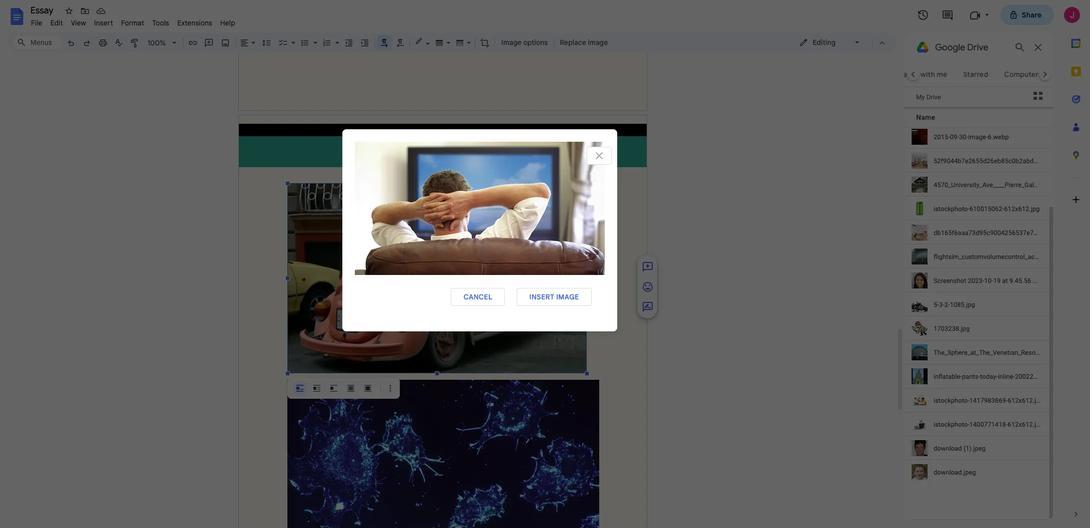 Task type: locate. For each thing, give the bounding box(es) containing it.
suggest edits image
[[642, 301, 654, 313]]

In front of text radio
[[360, 381, 375, 396]]

cancel button
[[451, 288, 505, 306]]

toolbar
[[289, 5, 398, 529]]

In line radio
[[292, 381, 307, 396]]

menu bar banner
[[0, 0, 1090, 529]]

tab list
[[1062, 29, 1090, 501]]

close preview image
[[593, 150, 605, 162]]

toolbar inside application
[[289, 5, 398, 529]]

option group
[[292, 5, 375, 529]]

menu bar
[[27, 13, 239, 29]]

dialog
[[342, 129, 617, 332]]

Behind text radio
[[343, 381, 358, 396]]

Break text radio
[[303, 5, 345, 529]]

application
[[0, 0, 1090, 529]]

dialog containing cancel
[[342, 129, 617, 332]]

options
[[523, 38, 548, 47]]



Task type: vqa. For each thing, say whether or not it's contained in the screenshot.
"close preview" image
yes



Task type: describe. For each thing, give the bounding box(es) containing it.
insert image button
[[517, 288, 592, 306]]

Wrap text radio
[[309, 381, 324, 396]]

add emoji reaction image
[[642, 281, 654, 293]]

Rename text field
[[27, 4, 59, 16]]

insert
[[530, 293, 555, 302]]

image options button
[[497, 35, 553, 50]]

tab list inside menu bar banner
[[1062, 29, 1090, 501]]

option group inside application
[[292, 5, 375, 529]]

application containing image options
[[0, 0, 1090, 529]]

image options
[[501, 38, 548, 47]]

dialog inside application
[[342, 129, 617, 332]]

insert image
[[530, 293, 579, 302]]

Menus field
[[12, 35, 62, 49]]

share. private to only me. image
[[1009, 10, 1018, 19]]

menu bar inside menu bar banner
[[27, 13, 239, 29]]

main toolbar
[[62, 0, 611, 284]]

cancel
[[464, 293, 493, 302]]

add comment image
[[642, 261, 654, 273]]

image
[[556, 293, 579, 302]]

image
[[501, 38, 522, 47]]

Star checkbox
[[62, 4, 76, 18]]



